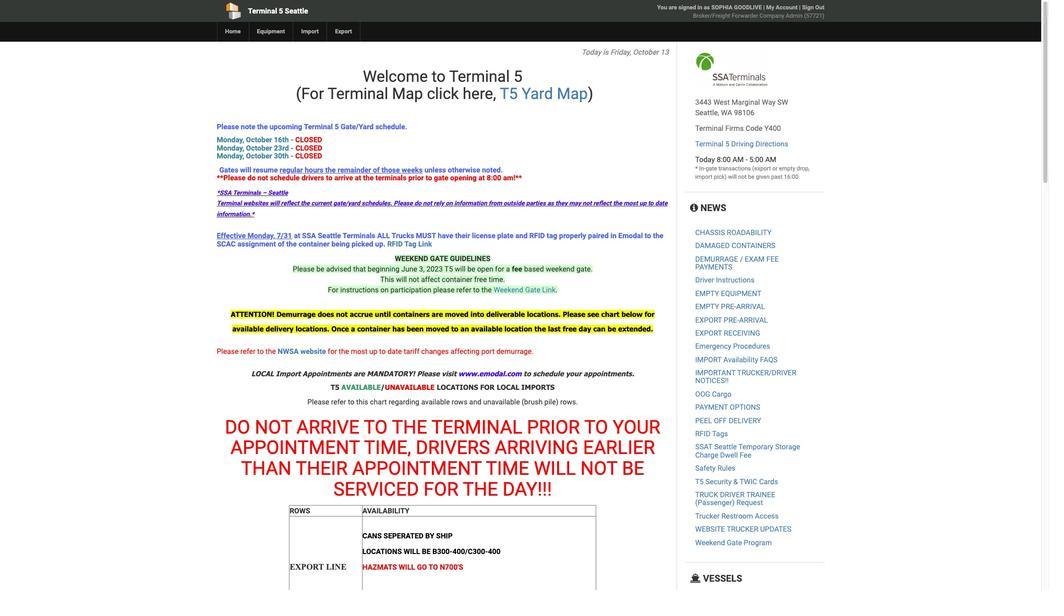 Task type: describe. For each thing, give the bounding box(es) containing it.
on inside *ssa terminals – seattle terminal websites will reflect the current gate/yard schedules. please do not rely on information from outside parties as they may not reflect the most up to date information.*
[[446, 200, 453, 207]]

chassis roadability damaged containers demurrage / exam fee payments driver instructions empty equipment empty pre-arrival export pre-arrival export receiving emergency procedures import availability faqs important trucker/driver notices!! oog cargo payment options peel off delivery rfid tags ssat seattle temporary storage charge dwell fee safety rules t5 security & twic cards truck driver trainee (passenger) request trucker restroom access website trucker updates weekend gate program
[[695, 228, 800, 547]]

rows
[[290, 507, 310, 516]]

plate
[[497, 232, 514, 240]]

your
[[613, 417, 661, 439]]

code
[[746, 124, 763, 133]]

october up resume
[[246, 152, 272, 160]]

restroom
[[722, 512, 753, 521]]

please inside attention! demurrage does not accrue until containers are moved into deliverable locations. please see chart below for available delivery locations. once a container has been moved to an available location the last free day can be extended.
[[563, 310, 586, 319]]

1 am from the left
[[733, 155, 744, 164]]

delivery
[[729, 417, 761, 425]]

terminals inside at ssa seattle terminals all trucks must have their license plate and rfid tag properly paired in emodal to the scac assignment of the container being picked up.
[[343, 232, 375, 240]]

the left nwsa
[[266, 348, 276, 356]]

unless
[[425, 166, 446, 174]]

given
[[756, 174, 770, 181]]

to left arrive
[[326, 174, 333, 182]]

drivers
[[302, 174, 324, 182]]

remainder
[[338, 166, 371, 174]]

below
[[622, 310, 643, 319]]

*
[[695, 165, 698, 172]]

home
[[225, 28, 241, 35]]

1 vertical spatial the
[[463, 479, 498, 501]]

0 horizontal spatial up
[[369, 348, 378, 356]]

please refer to this chart regarding available rows and unavailable (brush pile) rows.
[[307, 398, 578, 406]]

seattle,
[[695, 109, 719, 117]]

prior
[[527, 417, 580, 439]]

participation
[[391, 286, 431, 294]]

to inside welcome to terminal 5 (for terminal map click here, t5 yard map )
[[432, 67, 446, 86]]

to inside *ssa terminals – seattle terminal websites will reflect the current gate/yard schedules. please do not rely on information from outside parties as they may not reflect the most up to date information.*
[[648, 200, 654, 207]]

forwarder
[[732, 13, 758, 19]]

available
[[342, 383, 381, 392]]

0 horizontal spatial rfid
[[387, 240, 403, 248]]

seattle inside at ssa seattle terminals all trucks must have their license plate and rfid tag properly paired in emodal to the scac assignment of the container being picked up.
[[318, 232, 341, 240]]

not inside weekend gate guidelines please be advised that beginning june 3, 2023 t5 will be open for a fee based weekend gate. this will not affect container free time. for instructions on participation please refer to the weekend gate link .
[[409, 275, 419, 284]]

2 horizontal spatial to
[[584, 417, 608, 439]]

3 closed from the top
[[295, 152, 322, 160]]

been
[[407, 325, 424, 333]]

www.emodal.com link
[[459, 370, 522, 378]]

please up arrive
[[307, 398, 329, 406]]

will inside gates will resume regular hours the remainder of those weeks unless otherwise noted. **please do not schedule drivers to arrive at the terminals prior to gate opening at 8:00 am!**
[[240, 166, 251, 174]]

are inside attention! demurrage does not accrue until containers are moved into deliverable locations. please see chart below for available delivery locations. once a container has been moved to an available location the last free day can be extended.
[[432, 310, 443, 319]]

free inside weekend gate guidelines please be advised that beginning june 3, 2023 t5 will be open for a fee based weekend gate. this will not affect container free time. for instructions on participation please refer to the weekend gate link .
[[474, 275, 487, 284]]

be inside do not arrive to the terminal prior to your appointment time, drivers arriving earlier than their appointment time will not be serviced for the day!!!
[[622, 458, 645, 480]]

1 vertical spatial locations.
[[296, 325, 329, 333]]

pick)
[[714, 174, 727, 181]]

websites
[[243, 200, 268, 207]]

0 horizontal spatial be
[[422, 548, 431, 556]]

free inside attention! demurrage does not accrue until containers are moved into deliverable locations. please see chart below for available delivery locations. once a container has been moved to an available location the last free day can be extended.
[[563, 325, 577, 333]]

2 horizontal spatial at
[[479, 174, 485, 182]]

in-
[[699, 165, 706, 172]]

to for n700's
[[429, 563, 438, 572]]

news
[[698, 202, 727, 213]]

up.
[[375, 240, 386, 248]]

will for n700's
[[399, 563, 415, 572]]

terminals inside *ssa terminals – seattle terminal websites will reflect the current gate/yard schedules. please do not rely on information from outside parties as they may not reflect the most up to date information.*
[[233, 190, 261, 197]]

the inside 'please note the upcoming terminal 5 gate/yard schedule. monday, october 16th - closed monday, october 23rd - closed monday, october 30th - closed'
[[257, 123, 268, 131]]

than
[[241, 458, 291, 480]]

0 horizontal spatial most
[[351, 348, 368, 356]]

will down 'guidelines'
[[455, 265, 466, 273]]

1 horizontal spatial not
[[581, 458, 618, 480]]

am!**
[[503, 174, 522, 182]]

- right 16th
[[291, 136, 294, 144]]

chart inside attention! demurrage does not accrue until containers are moved into deliverable locations. please see chart below for available delivery locations. once a container has been moved to an available location the last free day can be extended.
[[601, 310, 620, 319]]

ship image
[[690, 574, 701, 584]]

(brush
[[522, 398, 543, 406]]

directions
[[756, 140, 789, 148]]

signed
[[679, 4, 696, 11]]

)
[[588, 85, 593, 103]]

1 closed from the top
[[295, 136, 322, 144]]

june
[[401, 265, 417, 273]]

for inside local import appointments are mandatory! please visit www.emodal.com to schedule your appointments. t5 available / unavailable locations for local imports
[[480, 383, 495, 392]]

2 vertical spatial for
[[328, 348, 337, 356]]

2 vertical spatial export
[[290, 563, 324, 572]]

or
[[773, 165, 778, 172]]

driving
[[731, 140, 754, 148]]

5 inside 'link'
[[279, 7, 283, 15]]

tags
[[712, 430, 728, 438]]

2 map from the left
[[557, 85, 588, 103]]

up inside *ssa terminals – seattle terminal websites will reflect the current gate/yard schedules. please do not rely on information from outside parties as they may not reflect the most up to date information.*
[[640, 200, 647, 207]]

for
[[328, 286, 339, 294]]

the left current
[[301, 200, 310, 207]]

website
[[301, 348, 326, 356]]

tag
[[547, 232, 557, 240]]

oog cargo link
[[695, 390, 732, 399]]

the up the emodal
[[613, 200, 622, 207]]

here,
[[463, 85, 496, 103]]

export
[[335, 28, 352, 35]]

unavailable
[[385, 383, 435, 392]]

refer for please refer to the nwsa website for the most up to date tariff changes affecting port demurrage.
[[240, 348, 256, 356]]

notices!!
[[695, 377, 729, 385]]

may
[[569, 200, 581, 207]]

rely
[[434, 200, 444, 207]]

a inside attention! demurrage does not accrue until containers are moved into deliverable locations. please see chart below for available delivery locations. once a container has been moved to an available location the last free day can be extended.
[[351, 325, 355, 333]]

to right prior
[[426, 174, 432, 182]]

1 horizontal spatial import
[[301, 28, 319, 35]]

1 horizontal spatial locations.
[[527, 310, 561, 319]]

import
[[695, 174, 713, 181]]

not inside attention! demurrage does not accrue until containers are moved into deliverable locations. please see chart below for available delivery locations. once a container has been moved to an available location the last free day can be extended.
[[336, 310, 348, 319]]

0 horizontal spatial available
[[232, 325, 264, 333]]

at ssa seattle terminals all trucks must have their license plate and rfid tag properly paired in emodal to the scac assignment of the container being picked up.
[[217, 232, 664, 248]]

2 am from the left
[[765, 155, 777, 164]]

not left the rely
[[423, 200, 432, 207]]

and inside at ssa seattle terminals all trucks must have their license plate and rfid tag properly paired in emodal to the scac assignment of the container being picked up.
[[516, 232, 528, 240]]

october down note
[[246, 136, 272, 144]]

drivers
[[416, 437, 490, 459]]

1 horizontal spatial available
[[421, 398, 450, 406]]

assignment
[[238, 240, 276, 248]]

sophia
[[712, 4, 733, 11]]

not right may
[[583, 200, 592, 207]]

/ inside chassis roadability damaged containers demurrage / exam fee payments driver instructions empty equipment empty pre-arrival export pre-arrival export receiving emergency procedures import availability faqs important trucker/driver notices!! oog cargo payment options peel off delivery rfid tags ssat seattle temporary storage charge dwell fee safety rules t5 security & twic cards truck driver trainee (passenger) request trucker restroom access website trucker updates weekend gate program
[[740, 255, 743, 263]]

weekend gate guidelines please be advised that beginning june 3, 2023 t5 will be open for a fee based weekend gate. this will not affect container free time. for instructions on participation please refer to the weekend gate link .
[[293, 255, 593, 294]]

cans
[[363, 532, 382, 540]]

twic
[[740, 478, 758, 486]]

extended.
[[618, 325, 653, 333]]

400/c300-
[[453, 548, 488, 556]]

please inside *ssa terminals – seattle terminal websites will reflect the current gate/yard schedules. please do not rely on information from outside parties as they may not reflect the most up to date information.*
[[394, 200, 413, 207]]

line
[[326, 563, 347, 572]]

- right 30th
[[291, 152, 294, 160]]

2 reflect from the left
[[593, 200, 612, 207]]

rfid inside at ssa seattle terminals all trucks must have their license plate and rfid tag properly paired in emodal to the scac assignment of the container being picked up.
[[530, 232, 545, 240]]

important
[[695, 369, 736, 377]]

3443
[[695, 98, 712, 106]]

weeks
[[402, 166, 423, 174]]

admin
[[786, 13, 803, 19]]

2023
[[427, 265, 443, 273]]

will inside today                                                                                                                                                                                                                                                                                                                                                                                                                                                                                                                                                                                                                                                                                                           8:00 am - 5:00 am * in-gate transactions (export or empty drop, import pick) will not be given past 16:00
[[728, 174, 737, 181]]

0 horizontal spatial not
[[255, 417, 292, 439]]

1 vertical spatial chart
[[370, 398, 387, 406]]

program
[[744, 539, 772, 547]]

date inside *ssa terminals – seattle terminal websites will reflect the current gate/yard schedules. please do not rely on information from outside parties as they may not reflect the most up to date information.*
[[655, 200, 668, 207]]

0 vertical spatial link
[[418, 240, 432, 248]]

safety
[[695, 465, 716, 473]]

they
[[556, 200, 568, 207]]

seattle inside 'link'
[[285, 7, 308, 15]]

important trucker/driver notices!! link
[[695, 369, 797, 385]]

terminal 5 seattle image
[[695, 52, 768, 87]]

trucker/driver
[[737, 369, 797, 377]]

terminal inside *ssa terminals – seattle terminal websites will reflect the current gate/yard schedules. please do not rely on information from outside parties as they may not reflect the most up to date information.*
[[217, 200, 242, 207]]

rfid tag link link
[[387, 240, 434, 248]]

0 vertical spatial the
[[392, 417, 427, 439]]

affecting
[[451, 348, 480, 356]]

information.*
[[217, 211, 254, 218]]

weekend inside weekend gate guidelines please be advised that beginning june 3, 2023 t5 will be open for a fee based weekend gate. this will not affect container free time. for instructions on participation please refer to the weekend gate link .
[[494, 286, 523, 294]]

at inside at ssa seattle terminals all trucks must have their license plate and rfid tag properly paired in emodal to the scac assignment of the container being picked up.
[[294, 232, 300, 240]]

please down attention!
[[217, 348, 239, 356]]

most inside *ssa terminals – seattle terminal websites will reflect the current gate/yard schedules. please do not rely on information from outside parties as they may not reflect the most up to date information.*
[[624, 200, 638, 207]]

charge
[[695, 451, 719, 460]]

be down 'guidelines'
[[467, 265, 475, 273]]

scac
[[217, 240, 236, 248]]

fee
[[512, 265, 522, 273]]

not inside today                                                                                                                                                                                                                                                                                                                                                                                                                                                                                                                                                                                                                                                                                                           8:00 am - 5:00 am * in-gate transactions (export or empty drop, import pick) will not be given past 16:00
[[738, 174, 747, 181]]

1 horizontal spatial at
[[355, 174, 361, 182]]

link inside weekend gate guidelines please be advised that beginning june 3, 2023 t5 will be open for a fee based weekend gate. this will not affect container free time. for instructions on participation please refer to the weekend gate link .
[[542, 286, 556, 294]]

the left terminals
[[363, 174, 374, 182]]

gate/yard
[[333, 200, 360, 207]]

not inside gates will resume regular hours the remainder of those weeks unless otherwise noted. **please do not schedule drivers to arrive at the terminals prior to gate opening at 8:00 am!**
[[258, 174, 268, 182]]

are inside local import appointments are mandatory! please visit www.emodal.com to schedule your appointments. t5 available / unavailable locations for local imports
[[354, 370, 365, 378]]

t5 yard map link
[[500, 85, 588, 103]]

5 left driving
[[726, 140, 730, 148]]

terminals
[[376, 174, 407, 182]]

in inside you are signed in as sophia goodlive | my account | sign out broker/freight forwarder company admin (57721)
[[698, 4, 703, 11]]

today for today is friday, october 13
[[582, 48, 601, 56]]

their
[[296, 458, 348, 480]]

do inside gates will resume regular hours the remainder of those weeks unless otherwise noted. **please do not schedule drivers to arrive at the terminals prior to gate opening at 8:00 am!**
[[247, 174, 256, 182]]

the down once
[[339, 348, 349, 356]]

appointments
[[303, 370, 352, 378]]

t5 inside welcome to terminal 5 (for terminal map click here, t5 yard map )
[[500, 85, 518, 103]]

opening
[[450, 174, 477, 182]]

you are signed in as sophia goodlive | my account | sign out broker/freight forwarder company admin (57721)
[[657, 4, 825, 19]]

container inside weekend gate guidelines please be advised that beginning june 3, 2023 t5 will be open for a fee based weekend gate. this will not affect container free time. for instructions on participation please refer to the weekend gate link .
[[442, 275, 473, 284]]

company
[[760, 13, 785, 19]]



Task type: vqa. For each thing, say whether or not it's contained in the screenshot.
empty
yes



Task type: locate. For each thing, give the bounding box(es) containing it.
please inside weekend gate guidelines please be advised that beginning june 3, 2023 t5 will be open for a fee based weekend gate. this will not affect container free time. for instructions on participation please refer to the weekend gate link .
[[293, 265, 315, 273]]

pre- down the empty pre-arrival "link"
[[724, 316, 739, 324]]

1 vertical spatial today
[[695, 155, 715, 164]]

the
[[392, 417, 427, 439], [463, 479, 498, 501]]

regular
[[280, 166, 303, 174]]

the right the emodal
[[653, 232, 664, 240]]

gate inside today                                                                                                                                                                                                                                                                                                                                                                                                                                                                                                                                                                                                                                                                                                           8:00 am - 5:00 am * in-gate transactions (export or empty drop, import pick) will not be given past 16:00
[[706, 165, 717, 172]]

october left 13
[[633, 48, 659, 56]]

note
[[241, 123, 255, 131]]

0 vertical spatial locations.
[[527, 310, 561, 319]]

schedule inside gates will resume regular hours the remainder of those weeks unless otherwise noted. **please do not schedule drivers to arrive at the terminals prior to gate opening at 8:00 am!**
[[270, 174, 300, 182]]

will
[[534, 458, 576, 480], [404, 548, 420, 556], [399, 563, 415, 572]]

the left last
[[535, 325, 546, 333]]

2 horizontal spatial for
[[645, 310, 655, 319]]

procedures
[[733, 342, 770, 351]]

free left day
[[563, 325, 577, 333]]

the left ssa
[[286, 240, 297, 248]]

in right signed
[[698, 4, 703, 11]]

t5 right 2023
[[445, 265, 453, 273]]

export
[[695, 316, 722, 324], [695, 329, 722, 338], [290, 563, 324, 572]]

0 horizontal spatial and
[[469, 398, 482, 406]]

for inside do not arrive to the terminal prior to your appointment time, drivers arriving earlier than their appointment time will not be serviced for the day!!!
[[424, 479, 459, 501]]

are right you
[[669, 4, 677, 11]]

1 horizontal spatial for
[[480, 383, 495, 392]]

container inside at ssa seattle terminals all trucks must have their license plate and rfid tag properly paired in emodal to the scac assignment of the container being picked up.
[[299, 240, 330, 248]]

chart right see
[[601, 310, 620, 319]]

0 vertical spatial as
[[704, 4, 710, 11]]

please up day
[[563, 310, 586, 319]]

2 horizontal spatial available
[[471, 325, 503, 333]]

to right the emodal
[[645, 232, 651, 240]]

0 vertical spatial date
[[655, 200, 668, 207]]

5 right here,
[[514, 67, 523, 86]]

moved
[[445, 310, 469, 319], [426, 325, 449, 333]]

available down into
[[471, 325, 503, 333]]

available down attention!
[[232, 325, 264, 333]]

trucker restroom access link
[[695, 512, 779, 521]]

up
[[640, 200, 647, 207], [369, 348, 378, 356]]

1 empty from the top
[[695, 289, 719, 298]]

1 horizontal spatial as
[[704, 4, 710, 11]]

not up –
[[258, 174, 268, 182]]

map right yard
[[557, 85, 588, 103]]

container
[[299, 240, 330, 248], [442, 275, 473, 284], [357, 325, 390, 333]]

in inside at ssa seattle terminals all trucks must have their license plate and rfid tag properly paired in emodal to the scac assignment of the container being picked up.
[[611, 232, 617, 240]]

does
[[318, 310, 334, 319]]

1 vertical spatial most
[[351, 348, 368, 356]]

arriving
[[495, 437, 579, 459]]

please inside local import appointments are mandatory! please visit www.emodal.com to schedule your appointments. t5 available / unavailable locations for local imports
[[417, 370, 440, 378]]

refer left this on the bottom left
[[331, 398, 346, 406]]

link right tag
[[418, 240, 432, 248]]

chart right this on the bottom left
[[370, 398, 387, 406]]

1 horizontal spatial today
[[695, 155, 715, 164]]

most up the emodal
[[624, 200, 638, 207]]

0 horizontal spatial gate
[[434, 174, 449, 182]]

am
[[733, 155, 744, 164], [765, 155, 777, 164]]

0 horizontal spatial |
[[764, 4, 765, 11]]

seattle right –
[[268, 190, 288, 197]]

locations. down does
[[296, 325, 329, 333]]

terminal 5 driving directions link
[[695, 140, 789, 148]]

terminal inside 'please note the upcoming terminal 5 gate/yard schedule. monday, october 16th - closed monday, october 23rd - closed monday, october 30th - closed'
[[304, 123, 333, 131]]

locations up rows
[[437, 383, 478, 392]]

rows
[[452, 398, 468, 406]]

terminals up websites
[[233, 190, 261, 197]]

damaged
[[695, 242, 730, 250]]

&
[[734, 478, 738, 486]]

to left nwsa
[[257, 348, 264, 356]]

in right paired
[[611, 232, 617, 240]]

are up the available
[[354, 370, 365, 378]]

t5 down safety
[[695, 478, 704, 486]]

gate inside gates will resume regular hours the remainder of those weeks unless otherwise noted. **please do not schedule drivers to arrive at the terminals prior to gate opening at 8:00 am!**
[[434, 174, 449, 182]]

on down this
[[381, 286, 389, 294]]

nwsa website link
[[278, 348, 326, 356]]

please inside 'please note the upcoming terminal 5 gate/yard schedule. monday, october 16th - closed monday, october 23rd - closed monday, october 30th - closed'
[[217, 123, 239, 131]]

to
[[364, 417, 388, 439], [584, 417, 608, 439], [429, 563, 438, 572]]

guidelines
[[450, 255, 491, 263]]

available
[[232, 325, 264, 333], [471, 325, 503, 333], [421, 398, 450, 406]]

2 horizontal spatial container
[[442, 275, 473, 284]]

- inside today                                                                                                                                                                                                                                                                                                                                                                                                                                                                                                                                                                                                                                                                                                           8:00 am - 5:00 am * in-gate transactions (export or empty drop, import pick) will not be given past 16:00
[[746, 155, 748, 164]]

2 vertical spatial are
[[354, 370, 365, 378]]

reflect right may
[[593, 200, 612, 207]]

arrive
[[296, 417, 360, 439]]

0 horizontal spatial locations.
[[296, 325, 329, 333]]

local up unavailable at the bottom left of page
[[497, 383, 520, 392]]

1 vertical spatial locations
[[363, 548, 402, 556]]

1 vertical spatial empty
[[695, 303, 719, 311]]

1 vertical spatial 8:00
[[487, 174, 502, 182]]

import down nwsa
[[276, 370, 301, 378]]

1 horizontal spatial do
[[414, 200, 422, 207]]

receiving
[[724, 329, 760, 338]]

will right websites
[[270, 200, 280, 207]]

this
[[356, 398, 368, 406]]

the inside attention! demurrage does not accrue until containers are moved into deliverable locations. please see chart below for available delivery locations. once a container has been moved to an available location the last free day can be extended.
[[535, 325, 546, 333]]

import inside local import appointments are mandatory! please visit www.emodal.com to schedule your appointments. t5 available / unavailable locations for local imports
[[276, 370, 301, 378]]

to up mandatory! on the left of the page
[[379, 348, 386, 356]]

will up hazmats will go to n700's
[[404, 548, 420, 556]]

weekend down website
[[695, 539, 725, 547]]

earlier
[[583, 437, 655, 459]]

peel
[[695, 417, 712, 425]]

payment options link
[[695, 403, 761, 412]]

will down transactions
[[728, 174, 737, 181]]

t5 inside chassis roadability damaged containers demurrage / exam fee payments driver instructions empty equipment empty pre-arrival export pre-arrival export receiving emergency procedures import availability faqs important trucker/driver notices!! oog cargo payment options peel off delivery rfid tags ssat seattle temporary storage charge dwell fee safety rules t5 security & twic cards truck driver trainee (passenger) request trucker restroom access website trucker updates weekend gate program
[[695, 478, 704, 486]]

rfid tags link
[[695, 430, 728, 438]]

for right below
[[645, 310, 655, 319]]

locations inside local import appointments are mandatory! please visit www.emodal.com to schedule your appointments. t5 available / unavailable locations for local imports
[[437, 383, 478, 392]]

do right "**please"
[[247, 174, 256, 182]]

2 | from the left
[[799, 4, 801, 11]]

1 vertical spatial will
[[404, 548, 420, 556]]

8:00 up transactions
[[717, 155, 731, 164]]

| left "my"
[[764, 4, 765, 11]]

1 horizontal spatial of
[[373, 166, 380, 174]]

of inside gates will resume regular hours the remainder of those weeks unless otherwise noted. **please do not schedule drivers to arrive at the terminals prior to gate opening at 8:00 am!**
[[373, 166, 380, 174]]

/ inside local import appointments are mandatory! please visit www.emodal.com to schedule your appointments. t5 available / unavailable locations for local imports
[[381, 383, 385, 392]]

1 horizontal spatial refer
[[331, 398, 346, 406]]

to inside weekend gate guidelines please be advised that beginning june 3, 2023 t5 will be open for a fee based weekend gate. this will not affect container free time. for instructions on participation please refer to the weekend gate link .
[[473, 286, 480, 294]]

the inside weekend gate guidelines please be advised that beginning june 3, 2023 t5 will be open for a fee based weekend gate. this will not affect container free time. for instructions on participation please refer to the weekend gate link .
[[482, 286, 492, 294]]

1 horizontal spatial up
[[640, 200, 647, 207]]

1 horizontal spatial rfid
[[530, 232, 545, 240]]

import availability faqs link
[[695, 356, 778, 364]]

cargo
[[712, 390, 732, 399]]

container left being
[[299, 240, 330, 248]]

1 horizontal spatial most
[[624, 200, 638, 207]]

please right schedules.
[[394, 200, 413, 207]]

8:00 left am!**
[[487, 174, 502, 182]]

import left export 'link'
[[301, 28, 319, 35]]

1 vertical spatial pre-
[[724, 316, 739, 324]]

2 empty from the top
[[695, 303, 719, 311]]

0 vertical spatial a
[[506, 265, 510, 273]]

empty
[[695, 289, 719, 298], [695, 303, 719, 311]]

0 vertical spatial and
[[516, 232, 528, 240]]

will inside do not arrive to the terminal prior to your appointment time, drivers arriving earlier than their appointment time will not be serviced for the day!!!
[[534, 458, 576, 480]]

schedule inside local import appointments are mandatory! please visit www.emodal.com to schedule your appointments. t5 available / unavailable locations for local imports
[[533, 370, 564, 378]]

today is friday, october 13
[[582, 48, 669, 56]]

terminal inside 'link'
[[248, 7, 277, 15]]

0 horizontal spatial date
[[388, 348, 402, 356]]

to left this on the bottom left
[[348, 398, 355, 406]]

truck
[[695, 491, 718, 499]]

gate inside chassis roadability damaged containers demurrage / exam fee payments driver instructions empty equipment empty pre-arrival export pre-arrival export receiving emergency procedures import availability faqs important trucker/driver notices!! oog cargo payment options peel off delivery rfid tags ssat seattle temporary storage charge dwell fee safety rules t5 security & twic cards truck driver trainee (passenger) request trucker restroom access website trucker updates weekend gate program
[[727, 539, 742, 547]]

for up time.
[[495, 265, 504, 273]]

weekend
[[546, 265, 575, 273]]

will left go
[[399, 563, 415, 572]]

temporary
[[739, 443, 774, 452]]

moved up the an
[[445, 310, 469, 319]]

1 vertical spatial moved
[[426, 325, 449, 333]]

5 left gate/yard
[[335, 123, 339, 131]]

available down local import appointments are mandatory! please visit www.emodal.com to schedule your appointments. t5 available / unavailable locations for local imports
[[421, 398, 450, 406]]

not up once
[[336, 310, 348, 319]]

has
[[392, 325, 405, 333]]

are inside you are signed in as sophia goodlive | my account | sign out broker/freight forwarder company admin (57721)
[[669, 4, 677, 11]]

to left the an
[[451, 325, 459, 333]]

weekend down time.
[[494, 286, 523, 294]]

0 vertical spatial will
[[534, 458, 576, 480]]

gate left opening
[[434, 174, 449, 182]]

5 inside welcome to terminal 5 (for terminal map click here, t5 yard map )
[[514, 67, 523, 86]]

1 reflect from the left
[[281, 200, 299, 207]]

on inside weekend gate guidelines please be advised that beginning june 3, 2023 t5 will be open for a fee based weekend gate. this will not affect container free time. for instructions on participation please refer to the weekend gate link .
[[381, 286, 389, 294]]

| left "sign"
[[799, 4, 801, 11]]

8:00 inside today                                                                                                                                                                                                                                                                                                                                                                                                                                                                                                                                                                                                                                                                                                           8:00 am - 5:00 am * in-gate transactions (export or empty drop, import pick) will not be given past 16:00
[[717, 155, 731, 164]]

closed
[[295, 136, 322, 144], [296, 144, 322, 152], [295, 152, 322, 160]]

t5 inside local import appointments are mandatory! please visit www.emodal.com to schedule your appointments. t5 available / unavailable locations for local imports
[[331, 383, 340, 392]]

empty down empty equipment link
[[695, 303, 719, 311]]

today up the in- at the top of page
[[695, 155, 715, 164]]

0 horizontal spatial refer
[[240, 348, 256, 356]]

1 horizontal spatial to
[[429, 563, 438, 572]]

0 vertical spatial local
[[251, 370, 274, 378]]

on right the rely
[[446, 200, 453, 207]]

seattle inside *ssa terminals – seattle terminal websites will reflect the current gate/yard schedules. please do not rely on information from outside parties as they may not reflect the most up to date information.*
[[268, 190, 288, 197]]

1 horizontal spatial am
[[765, 155, 777, 164]]

today for today                                                                                                                                                                                                                                                                                                                                                                                                                                                                                                                                                                                                                                                                                                           8:00 am - 5:00 am * in-gate transactions (export or empty drop, import pick) will not be given past 16:00
[[695, 155, 715, 164]]

most
[[624, 200, 638, 207], [351, 348, 368, 356]]

2 vertical spatial refer
[[331, 398, 346, 406]]

to inside at ssa seattle terminals all trucks must have their license plate and rfid tag properly paired in emodal to the scac assignment of the container being picked up.
[[645, 232, 651, 240]]

sw
[[778, 98, 788, 106]]

98106
[[734, 109, 755, 117]]

1 vertical spatial arrival
[[739, 316, 768, 324]]

1 horizontal spatial reflect
[[593, 200, 612, 207]]

- right 23rd
[[291, 144, 294, 152]]

1 vertical spatial for
[[645, 310, 655, 319]]

0 vertical spatial 8:00
[[717, 155, 731, 164]]

400
[[488, 548, 501, 556]]

please left note
[[217, 123, 239, 131]]

advised
[[326, 265, 351, 273]]

until
[[375, 310, 391, 319]]

1 vertical spatial refer
[[240, 348, 256, 356]]

0 horizontal spatial free
[[474, 275, 487, 284]]

0 horizontal spatial today
[[582, 48, 601, 56]]

will inside *ssa terminals – seattle terminal websites will reflect the current gate/yard schedules. please do not rely on information from outside parties as they may not reflect the most up to date information.*
[[270, 200, 280, 207]]

license
[[472, 232, 496, 240]]

refer right the please
[[456, 286, 472, 294]]

0 horizontal spatial am
[[733, 155, 744, 164]]

1 vertical spatial import
[[276, 370, 301, 378]]

gates will resume regular hours the remainder of those weeks unless otherwise noted. **please do not schedule drivers to arrive at the terminals prior to gate opening at 8:00 am!**
[[217, 166, 522, 182]]

sign
[[802, 4, 814, 11]]

seattle inside chassis roadability damaged containers demurrage / exam fee payments driver instructions empty equipment empty pre-arrival export pre-arrival export receiving emergency procedures import availability faqs important trucker/driver notices!! oog cargo payment options peel off delivery rfid tags ssat seattle temporary storage charge dwell fee safety rules t5 security & twic cards truck driver trainee (passenger) request trucker restroom access website trucker updates weekend gate program
[[714, 443, 737, 452]]

information
[[454, 200, 487, 207]]

1 vertical spatial terminals
[[343, 232, 375, 240]]

0 vertical spatial for
[[495, 265, 504, 273]]

local import appointments are mandatory! please visit www.emodal.com to schedule your appointments. t5 available / unavailable locations for local imports
[[251, 370, 634, 392]]

info circle image
[[690, 204, 698, 213]]

gate down based
[[525, 286, 541, 294]]

0 vertical spatial arrival
[[736, 303, 765, 311]]

0 vertical spatial moved
[[445, 310, 469, 319]]

october left 23rd
[[246, 144, 272, 152]]

seattle down tags on the bottom of page
[[714, 443, 737, 452]]

gate up the import
[[706, 165, 717, 172]]

1 horizontal spatial free
[[563, 325, 577, 333]]

regarding
[[389, 398, 420, 406]]

as inside *ssa terminals – seattle terminal websites will reflect the current gate/yard schedules. please do not rely on information from outside parties as they may not reflect the most up to date information.*
[[547, 200, 554, 207]]

click
[[427, 85, 459, 103]]

instructions
[[340, 286, 379, 294]]

see
[[588, 310, 599, 319]]

gate down trucker
[[727, 539, 742, 547]]

1 vertical spatial local
[[497, 383, 520, 392]]

for inside attention! demurrage does not accrue until containers are moved into deliverable locations. please see chart below for available delivery locations. once a container has been moved to an available location the last free day can be extended.
[[645, 310, 655, 319]]

changes
[[421, 348, 449, 356]]

0 horizontal spatial do
[[247, 174, 256, 182]]

for down www.emodal.com
[[480, 383, 495, 392]]

cards
[[759, 478, 778, 486]]

refer inside weekend gate guidelines please be advised that beginning june 3, 2023 t5 will be open for a fee based weekend gate. this will not affect container free time. for instructions on participation please refer to the weekend gate link .
[[456, 286, 472, 294]]

0 horizontal spatial on
[[381, 286, 389, 294]]

1 vertical spatial link
[[542, 286, 556, 294]]

container up the please
[[442, 275, 473, 284]]

0 vertical spatial most
[[624, 200, 638, 207]]

west
[[714, 98, 730, 106]]

rfid
[[530, 232, 545, 240], [387, 240, 403, 248], [695, 430, 711, 438]]

to down this on the bottom left
[[364, 417, 388, 439]]

t5 down appointments
[[331, 383, 340, 392]]

will for 400/c300-
[[404, 548, 420, 556]]

to inside attention! demurrage does not accrue until containers are moved into deliverable locations. please see chart below for available delivery locations. once a container has been moved to an available location the last free day can be extended.
[[451, 325, 459, 333]]

of inside at ssa seattle terminals all trucks must have their license plate and rfid tag properly paired in emodal to the scac assignment of the container being picked up.
[[278, 240, 285, 248]]

1 | from the left
[[764, 4, 765, 11]]

exam
[[745, 255, 765, 263]]

refer for please refer to this chart regarding available rows and unavailable (brush pile) rows.
[[331, 398, 346, 406]]

weekend
[[395, 255, 428, 263]]

a inside weekend gate guidelines please be advised that beginning june 3, 2023 t5 will be open for a fee based weekend gate. this will not affect container free time. for instructions on participation please refer to the weekend gate link .
[[506, 265, 510, 273]]

pile)
[[545, 398, 559, 406]]

availability
[[724, 356, 759, 364]]

a left fee
[[506, 265, 510, 273]]

0 vertical spatial pre-
[[721, 303, 736, 311]]

do inside *ssa terminals – seattle terminal websites will reflect the current gate/yard schedules. please do not rely on information from outside parties as they may not reflect the most up to date information.*
[[414, 200, 422, 207]]

5 inside 'please note the upcoming terminal 5 gate/yard schedule. monday, october 16th - closed monday, october 23rd - closed monday, october 30th - closed'
[[335, 123, 339, 131]]

not down transactions
[[738, 174, 747, 181]]

0 horizontal spatial gate
[[525, 286, 541, 294]]

go
[[417, 563, 427, 572]]

t5 inside weekend gate guidelines please be advised that beginning june 3, 2023 t5 will be open for a fee based weekend gate. this will not affect container free time. for instructions on participation please refer to the weekend gate link .
[[445, 265, 453, 273]]

.
[[556, 286, 558, 294]]

0 vertical spatial be
[[622, 458, 645, 480]]

1 vertical spatial gate
[[727, 539, 742, 547]]

1 vertical spatial export
[[695, 329, 722, 338]]

today inside today                                                                                                                                                                                                                                                                                                                                                                                                                                                                                                                                                                                                                                                                                                           8:00 am - 5:00 am * in-gate transactions (export or empty drop, import pick) will not be given past 16:00
[[695, 155, 715, 164]]

to for the
[[364, 417, 388, 439]]

be inside attention! demurrage does not accrue until containers are moved into deliverable locations. please see chart below for available delivery locations. once a container has been moved to an available location the last free day can be extended.
[[608, 325, 616, 333]]

1 vertical spatial be
[[422, 548, 431, 556]]

empty pre-arrival link
[[695, 303, 765, 311]]

0 horizontal spatial container
[[299, 240, 330, 248]]

0 vertical spatial terminals
[[233, 190, 261, 197]]

to down open
[[473, 286, 480, 294]]

can
[[593, 325, 606, 333]]

to inside local import appointments are mandatory! please visit www.emodal.com to schedule your appointments. t5 available / unavailable locations for local imports
[[524, 370, 531, 378]]

1 horizontal spatial locations
[[437, 383, 478, 392]]

0 horizontal spatial terminals
[[233, 190, 261, 197]]

up up the emodal
[[640, 200, 647, 207]]

roadability
[[727, 228, 772, 237]]

1 horizontal spatial map
[[557, 85, 588, 103]]

container inside attention! demurrage does not accrue until containers are moved into deliverable locations. please see chart below for available delivery locations. once a container has been moved to an available location the last free day can be extended.
[[357, 325, 390, 333]]

locations. up last
[[527, 310, 561, 319]]

containers
[[393, 310, 430, 319]]

0 horizontal spatial for
[[424, 479, 459, 501]]

at right arrive
[[355, 174, 361, 182]]

trainee
[[746, 491, 776, 499]]

1 vertical spatial are
[[432, 310, 443, 319]]

dwell
[[720, 451, 738, 460]]

1 horizontal spatial date
[[655, 200, 668, 207]]

for inside weekend gate guidelines please be advised that beginning june 3, 2023 t5 will be open for a fee based weekend gate. this will not affect container free time. for instructions on participation please refer to the weekend gate link .
[[495, 265, 504, 273]]

terminal
[[432, 417, 522, 439]]

1 horizontal spatial a
[[506, 265, 510, 273]]

as inside you are signed in as sophia goodlive | my account | sign out broker/freight forwarder company admin (57721)
[[704, 4, 710, 11]]

at right opening
[[479, 174, 485, 182]]

mandatory!
[[367, 370, 415, 378]]

demurrage
[[277, 310, 316, 319]]

website trucker updates link
[[695, 526, 792, 534]]

schedule up imports in the bottom of the page
[[533, 370, 564, 378]]

as left they
[[547, 200, 554, 207]]

2 closed from the top
[[296, 144, 322, 152]]

rfid left tag
[[530, 232, 545, 240]]

30th
[[274, 152, 289, 160]]

0 vertical spatial refer
[[456, 286, 472, 294]]

1 horizontal spatial for
[[495, 265, 504, 273]]

will down june
[[396, 275, 407, 284]]

b300-
[[433, 548, 453, 556]]

0 horizontal spatial locations
[[363, 548, 402, 556]]

weekend inside chassis roadability damaged containers demurrage / exam fee payments driver instructions empty equipment empty pre-arrival export pre-arrival export receiving emergency procedures import availability faqs important trucker/driver notices!! oog cargo payment options peel off delivery rfid tags ssat seattle temporary storage charge dwell fee safety rules t5 security & twic cards truck driver trainee (passenger) request trucker restroom access website trucker updates weekend gate program
[[695, 539, 725, 547]]

the down time.
[[482, 286, 492, 294]]

properly
[[559, 232, 586, 240]]

today                                                                                                                                                                                                                                                                                                                                                                                                                                                                                                                                                                                                                                                                                                           8:00 am - 5:00 am * in-gate transactions (export or empty drop, import pick) will not be given past 16:00
[[695, 155, 810, 181]]

8:00 inside gates will resume regular hours the remainder of those weeks unless otherwise noted. **please do not schedule drivers to arrive at the terminals prior to gate opening at 8:00 am!**
[[487, 174, 502, 182]]

1 horizontal spatial 8:00
[[717, 155, 731, 164]]

1 horizontal spatial are
[[432, 310, 443, 319]]

1 horizontal spatial in
[[698, 4, 703, 11]]

based
[[524, 265, 544, 273]]

be inside today                                                                                                                                                                                                                                                                                                                                                                                                                                                                                                                                                                                                                                                                                                           8:00 am - 5:00 am * in-gate transactions (export or empty drop, import pick) will not be given past 16:00
[[748, 174, 755, 181]]

location
[[505, 325, 533, 333]]

0 horizontal spatial local
[[251, 370, 274, 378]]

hazmats will go to n700's
[[363, 563, 463, 572]]

attention!
[[231, 310, 274, 319]]

*ssa
[[217, 190, 232, 197]]

rfid inside chassis roadability damaged containers demurrage / exam fee payments driver instructions empty equipment empty pre-arrival export pre-arrival export receiving emergency procedures import availability faqs important trucker/driver notices!! oog cargo payment options peel off delivery rfid tags ssat seattle temporary storage charge dwell fee safety rules t5 security & twic cards truck driver trainee (passenger) request trucker restroom access website trucker updates weekend gate program
[[695, 430, 711, 438]]

1 map from the left
[[392, 85, 423, 103]]

2 vertical spatial container
[[357, 325, 390, 333]]

date left tariff
[[388, 348, 402, 356]]

0 vertical spatial export
[[695, 316, 722, 324]]

1 horizontal spatial /
[[740, 255, 743, 263]]

be right can
[[608, 325, 616, 333]]

1 horizontal spatial the
[[463, 479, 498, 501]]

0 vertical spatial container
[[299, 240, 330, 248]]

1 vertical spatial /
[[381, 383, 385, 392]]

empty equipment link
[[695, 289, 762, 298]]

0 vertical spatial weekend
[[494, 286, 523, 294]]

1 horizontal spatial and
[[516, 232, 528, 240]]

0 vertical spatial chart
[[601, 310, 620, 319]]

to left your
[[584, 417, 608, 439]]

1 vertical spatial for
[[424, 479, 459, 501]]

0 vertical spatial gate
[[706, 165, 717, 172]]

to
[[432, 67, 446, 86], [326, 174, 333, 182], [426, 174, 432, 182], [648, 200, 654, 207], [645, 232, 651, 240], [473, 286, 480, 294], [451, 325, 459, 333], [257, 348, 264, 356], [379, 348, 386, 356], [524, 370, 531, 378], [348, 398, 355, 406]]

1 vertical spatial weekend
[[695, 539, 725, 547]]

accrue
[[350, 310, 373, 319]]

(export
[[753, 165, 771, 172]]

gate inside weekend gate guidelines please be advised that beginning june 3, 2023 t5 will be open for a fee based weekend gate. this will not affect container free time. for instructions on participation please refer to the weekend gate link .
[[525, 286, 541, 294]]

is
[[603, 48, 609, 56]]

/ down mandatory! on the left of the page
[[381, 383, 385, 392]]

the right hours
[[325, 166, 336, 174]]

pre- down empty equipment link
[[721, 303, 736, 311]]

imports
[[522, 383, 555, 392]]

resume
[[253, 166, 278, 174]]

of right assignment at the top left of page
[[278, 240, 285, 248]]

be left 'advised'
[[316, 265, 324, 273]]

sign out link
[[802, 4, 825, 11]]

the left day!!!
[[463, 479, 498, 501]]

0 horizontal spatial chart
[[370, 398, 387, 406]]

0 horizontal spatial the
[[392, 417, 427, 439]]



